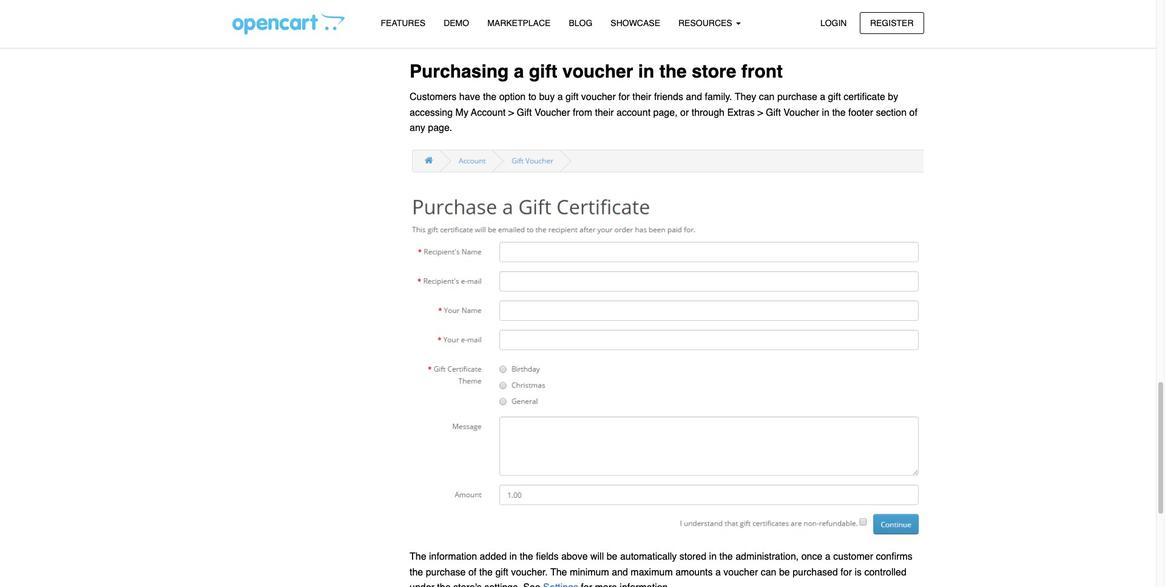 Task type: locate. For each thing, give the bounding box(es) containing it.
side.
[[751, 32, 772, 43]]

>
[[509, 107, 514, 118], [758, 107, 763, 118]]

0 horizontal spatial be
[[607, 552, 618, 563]]

above
[[520, 32, 546, 43], [562, 552, 588, 563]]

their
[[633, 92, 652, 103], [595, 107, 614, 118]]

1 horizontal spatial and
[[686, 92, 702, 103]]

voucher left footer
[[784, 107, 820, 118]]

1 vertical spatial purchase
[[426, 568, 466, 578]]

1 vertical spatial of
[[910, 107, 918, 118]]

the
[[643, 16, 656, 27], [780, 16, 794, 27], [842, 16, 855, 27], [600, 32, 613, 43], [655, 32, 668, 43], [714, 32, 727, 43], [660, 60, 687, 82], [483, 92, 497, 103], [833, 107, 846, 118], [520, 552, 533, 563], [720, 552, 733, 563], [410, 568, 423, 578], [479, 568, 493, 578], [437, 583, 451, 588]]

2 > from the left
[[758, 107, 763, 118]]

gift right the buy
[[566, 92, 579, 103]]

1 vertical spatial and
[[612, 568, 628, 578]]

0 horizontal spatial their
[[595, 107, 614, 118]]

selected
[[481, 32, 517, 43]]

0 horizontal spatial purchase
[[426, 568, 466, 578]]

in left footer
[[822, 107, 830, 118]]

of
[[831, 16, 839, 27], [910, 107, 918, 118], [469, 568, 477, 578]]

1 horizontal spatial their
[[633, 92, 652, 103]]

voucher.
[[511, 568, 548, 578]]

the left content
[[780, 16, 794, 27]]

above up minimum
[[562, 552, 588, 563]]

1 horizontal spatial fields
[[595, 16, 618, 27]]

voucher
[[563, 60, 633, 82], [582, 92, 616, 103], [724, 568, 758, 578]]

0 horizontal spatial is
[[549, 32, 556, 43]]

friends
[[654, 92, 684, 103]]

my
[[456, 107, 469, 118]]

0 horizontal spatial voucher
[[535, 107, 570, 118]]

of inside the information added in the fields above will be automatically stored in the administration, once a customer confirms the purchase of the gift voucher. the minimum and maximum amounts a voucher can be purchased for is controlled under the store's settings. see
[[469, 568, 477, 578]]

gift inside the information added in the fields above will be automatically stored in the administration, once a customer confirms the purchase of the gift voucher. the minimum and maximum amounts a voucher can be purchased for is controlled under the store's settings. see
[[496, 568, 509, 578]]

1 horizontal spatial >
[[758, 107, 763, 118]]

1 vertical spatial voucher
[[582, 92, 616, 103]]

voucher
[[535, 107, 570, 118], [784, 107, 820, 118]]

account
[[471, 107, 506, 118]]

in right added
[[510, 552, 517, 563]]

1 horizontal spatial of
[[831, 16, 839, 27]]

1 vertical spatial is
[[855, 568, 862, 578]]

from up 'email'
[[620, 16, 640, 27]]

of right section
[[910, 107, 918, 118]]

be right will
[[607, 552, 618, 563]]

0 vertical spatial be
[[607, 552, 618, 563]]

voucher down the buy
[[535, 107, 570, 118]]

the information added in the fields above will be automatically stored in the administration, once a customer confirms the purchase of the gift voucher. the minimum and maximum amounts a voucher can be purchased for is controlled under the store's settings. see
[[410, 552, 913, 588]]

above down message,
[[520, 32, 546, 43]]

0 vertical spatial and
[[686, 92, 702, 103]]

2 vertical spatial of
[[469, 568, 477, 578]]

stored
[[680, 552, 707, 563]]

> down option
[[509, 107, 514, 118]]

the right stored
[[720, 552, 733, 563]]

opencart - open source shopping cart solution image
[[232, 13, 345, 35]]

1 vertical spatial fields
[[536, 552, 559, 563]]

for inside the information added in the fields above will be automatically stored in the administration, once a customer confirms the purchase of the gift voucher. the minimum and maximum amounts a voucher can be purchased for is controlled under the store's settings. see
[[841, 568, 852, 578]]

purchasing a gift voucher in the store front
[[410, 60, 783, 82]]

voucher down purchasing a gift voucher in the store front
[[582, 92, 616, 103]]

the right voucher.
[[551, 568, 567, 578]]

and right minimum
[[612, 568, 628, 578]]

in down blog
[[589, 32, 597, 43]]

purchasing
[[410, 60, 509, 82]]

1 horizontal spatial is
[[855, 568, 862, 578]]

gift up 'settings.'
[[496, 568, 509, 578]]

front
[[742, 60, 783, 82]]

0 vertical spatial voucher
[[563, 60, 633, 82]]

1 horizontal spatial for
[[841, 568, 852, 578]]

0 vertical spatial their
[[633, 92, 652, 103]]

1 horizontal spatial voucher
[[784, 107, 820, 118]]

store's
[[454, 583, 482, 588]]

voucher down administration,
[[724, 568, 758, 578]]

be
[[607, 552, 618, 563], [779, 568, 790, 578]]

extras
[[728, 107, 755, 118]]

0 vertical spatial of
[[831, 16, 839, 27]]

for
[[619, 92, 630, 103], [841, 568, 852, 578]]

1 horizontal spatial above
[[562, 552, 588, 563]]

of up store's
[[469, 568, 477, 578]]

purchase
[[778, 92, 818, 103], [426, 568, 466, 578]]

2 horizontal spatial of
[[910, 107, 918, 118]]

voucher inside 'customers have the option to buy a gift voucher for their friends and family. they can purchase a gift certificate by accessing my account > gift voucher from their account page, or through extras > gift voucher in the footer section of any page.'
[[582, 92, 616, 103]]

showcase link
[[602, 13, 670, 34]]

marketplace
[[488, 18, 551, 28]]

amounts
[[676, 568, 713, 578]]

see
[[523, 583, 541, 588]]

0 horizontal spatial above
[[520, 32, 546, 43]]

features link
[[372, 13, 435, 34]]

fields right blog
[[595, 16, 618, 27]]

the left general at the top right of the page
[[643, 16, 656, 27]]

can right they
[[759, 92, 775, 103]]

image
[[671, 32, 697, 43]]

0 horizontal spatial for
[[619, 92, 630, 103]]

the right email.
[[886, 16, 903, 27]]

1 horizontal spatial purchase
[[778, 92, 818, 103]]

account
[[617, 107, 651, 118]]

a right the amounts
[[716, 568, 721, 578]]

is
[[549, 32, 556, 43], [855, 568, 862, 578]]

shown
[[559, 32, 587, 43]]

1 vertical spatial by
[[888, 92, 899, 103]]

is down customer at the right
[[855, 568, 862, 578]]

information
[[429, 552, 477, 563]]

confirms
[[876, 552, 913, 563]]

1 horizontal spatial from
[[620, 16, 640, 27]]

2 gift from the left
[[766, 107, 781, 118]]

1 vertical spatial be
[[779, 568, 790, 578]]

0 vertical spatial for
[[619, 92, 630, 103]]

0 vertical spatial from
[[620, 16, 640, 27]]

1 horizontal spatial gift
[[766, 107, 781, 118]]

1 gift from the left
[[517, 107, 532, 118]]

1 vertical spatial their
[[595, 107, 614, 118]]

0 horizontal spatial from
[[573, 107, 593, 118]]

1 vertical spatial for
[[841, 568, 852, 578]]

to
[[529, 92, 537, 103]]

the up friends
[[660, 60, 687, 82]]

1 > from the left
[[509, 107, 514, 118]]

added
[[480, 552, 507, 563]]

0 vertical spatial above
[[520, 32, 546, 43]]

page.
[[428, 123, 452, 134]]

by up section
[[888, 92, 899, 103]]

for inside 'customers have the option to buy a gift voucher for their friends and family. they can purchase a gift certificate by accessing my account > gift voucher from their account page, or through extras > gift voucher in the footer section of any page.'
[[619, 92, 630, 103]]

purchased
[[793, 568, 838, 578]]

buy
[[539, 92, 555, 103]]

theme
[[448, 32, 478, 43]]

purchase inside 'customers have the option to buy a gift voucher for their friends and family. they can purchase a gift certificate by accessing my account > gift voucher from their account page, or through extras > gift voucher in the footer section of any page.'
[[778, 92, 818, 103]]

a
[[514, 60, 524, 82], [558, 92, 563, 103], [820, 92, 826, 103], [826, 552, 831, 563], [716, 568, 721, 578]]

gift down to
[[517, 107, 532, 118]]

of right content
[[831, 16, 839, 27]]

0 vertical spatial by
[[642, 32, 652, 43]]

blog
[[569, 18, 593, 28]]

marketplace link
[[479, 13, 560, 34]]

1 horizontal spatial by
[[888, 92, 899, 103]]

0 vertical spatial purchase
[[778, 92, 818, 103]]

0 horizontal spatial fields
[[536, 552, 559, 563]]

1 vertical spatial above
[[562, 552, 588, 563]]

page,
[[654, 107, 678, 118]]

from inside the code, from name, message, amount fields from the general tab are included in the content of the email. the birthday theme selected above is shown in the email by the image on the right side.
[[620, 16, 640, 27]]

gift
[[529, 60, 558, 82], [566, 92, 579, 103], [828, 92, 841, 103], [496, 568, 509, 578]]

gift
[[517, 107, 532, 118], [766, 107, 781, 118]]

their left account
[[595, 107, 614, 118]]

of inside 'customers have the option to buy a gift voucher for their friends and family. they can purchase a gift certificate by accessing my account > gift voucher from their account page, or through extras > gift voucher in the footer section of any page.'
[[910, 107, 918, 118]]

1 horizontal spatial be
[[779, 568, 790, 578]]

code,
[[429, 16, 455, 27]]

can
[[759, 92, 775, 103], [761, 568, 777, 578]]

demo link
[[435, 13, 479, 34]]

from
[[620, 16, 640, 27], [573, 107, 593, 118]]

0 horizontal spatial by
[[642, 32, 652, 43]]

and up or
[[686, 92, 702, 103]]

in
[[770, 16, 777, 27], [589, 32, 597, 43], [639, 60, 655, 82], [822, 107, 830, 118], [510, 552, 517, 563], [709, 552, 717, 563]]

general
[[659, 16, 693, 27]]

2 vertical spatial voucher
[[724, 568, 758, 578]]

1 voucher from the left
[[535, 107, 570, 118]]

register link
[[860, 12, 924, 34]]

by
[[642, 32, 652, 43], [888, 92, 899, 103]]

gift right extras
[[766, 107, 781, 118]]

1 vertical spatial from
[[573, 107, 593, 118]]

email.
[[858, 16, 884, 27]]

be down administration,
[[779, 568, 790, 578]]

by down showcase
[[642, 32, 652, 43]]

for up account
[[619, 92, 630, 103]]

a left certificate
[[820, 92, 826, 103]]

voucher down shown
[[563, 60, 633, 82]]

the right the on
[[714, 32, 727, 43]]

from down purchasing a gift voucher in the store front
[[573, 107, 593, 118]]

once
[[802, 552, 823, 563]]

fields
[[595, 16, 618, 27], [536, 552, 559, 563]]

fields inside the information added in the fields above will be automatically stored in the administration, once a customer confirms the purchase of the gift voucher. the minimum and maximum amounts a voucher can be purchased for is controlled under the store's settings. see
[[536, 552, 559, 563]]

purchase down front
[[778, 92, 818, 103]]

0 vertical spatial can
[[759, 92, 775, 103]]

is left shown
[[549, 32, 556, 43]]

blog link
[[560, 13, 602, 34]]

resources
[[679, 18, 735, 28]]

can down administration,
[[761, 568, 777, 578]]

0 vertical spatial is
[[549, 32, 556, 43]]

their up account
[[633, 92, 652, 103]]

0 vertical spatial fields
[[595, 16, 618, 27]]

0 horizontal spatial >
[[509, 107, 514, 118]]

1 vertical spatial can
[[761, 568, 777, 578]]

and inside 'customers have the option to buy a gift voucher for their friends and family. they can purchase a gift certificate by accessing my account > gift voucher from their account page, or through extras > gift voucher in the footer section of any page.'
[[686, 92, 702, 103]]

and
[[686, 92, 702, 103], [612, 568, 628, 578]]

in up side.
[[770, 16, 777, 27]]

0 horizontal spatial and
[[612, 568, 628, 578]]

> right extras
[[758, 107, 763, 118]]

the code, from name, message, amount fields from the general tab are included in the content of the email. the birthday theme selected above is shown in the email by the image on the right side.
[[410, 16, 903, 43]]

features
[[381, 18, 426, 28]]

0 horizontal spatial of
[[469, 568, 477, 578]]

purchase down information
[[426, 568, 466, 578]]

fields up voucher.
[[536, 552, 559, 563]]

is inside the code, from name, message, amount fields from the general tab are included in the content of the email. the birthday theme selected above is shown in the email by the image on the right side.
[[549, 32, 556, 43]]

for down customer at the right
[[841, 568, 852, 578]]

the
[[410, 16, 427, 27], [886, 16, 903, 27], [410, 552, 427, 563], [551, 568, 567, 578]]

from
[[458, 16, 481, 27]]

tab
[[696, 16, 711, 27]]

0 horizontal spatial gift
[[517, 107, 532, 118]]

a right once
[[826, 552, 831, 563]]

can inside the information added in the fields above will be automatically stored in the administration, once a customer confirms the purchase of the gift voucher. the minimum and maximum amounts a voucher can be purchased for is controlled under the store's settings. see
[[761, 568, 777, 578]]



Task type: describe. For each thing, give the bounding box(es) containing it.
certificate
[[844, 92, 886, 103]]

store
[[692, 60, 737, 82]]

the left 'email'
[[600, 32, 613, 43]]

customers have the option to buy a gift voucher for their friends and family. they can purchase a gift certificate by accessing my account > gift voucher from their account page, or through extras > gift voucher in the footer section of any page.
[[410, 92, 918, 134]]

the up under
[[410, 552, 427, 563]]

in right stored
[[709, 552, 717, 563]]

resources link
[[670, 13, 750, 34]]

from inside 'customers have the option to buy a gift voucher for their friends and family. they can purchase a gift certificate by accessing my account > gift voucher from their account page, or through extras > gift voucher in the footer section of any page.'
[[573, 107, 593, 118]]

above inside the information added in the fields above will be automatically stored in the administration, once a customer confirms the purchase of the gift voucher. the minimum and maximum amounts a voucher can be purchased for is controlled under the store's settings. see
[[562, 552, 588, 563]]

is inside the information added in the fields above will be automatically stored in the administration, once a customer confirms the purchase of the gift voucher. the minimum and maximum amounts a voucher can be purchased for is controlled under the store's settings. see
[[855, 568, 862, 578]]

maximum
[[631, 568, 673, 578]]

a right the buy
[[558, 92, 563, 103]]

automatically
[[620, 552, 677, 563]]

accessing
[[410, 107, 453, 118]]

have
[[459, 92, 481, 103]]

can inside 'customers have the option to buy a gift voucher for their friends and family. they can purchase a gift certificate by accessing my account > gift voucher from their account page, or through extras > gift voucher in the footer section of any page.'
[[759, 92, 775, 103]]

purchase gift certificate image
[[410, 144, 924, 543]]

family.
[[705, 92, 733, 103]]

of inside the code, from name, message, amount fields from the general tab are included in the content of the email. the birthday theme selected above is shown in the email by the image on the right side.
[[831, 16, 839, 27]]

controlled
[[865, 568, 907, 578]]

the left footer
[[833, 107, 846, 118]]

birthday
[[410, 32, 445, 43]]

administration,
[[736, 552, 799, 563]]

they
[[735, 92, 757, 103]]

or
[[681, 107, 689, 118]]

the down general at the top right of the page
[[655, 32, 668, 43]]

name,
[[483, 16, 512, 27]]

option
[[499, 92, 526, 103]]

in up friends
[[639, 60, 655, 82]]

email
[[616, 32, 639, 43]]

the up birthday
[[410, 16, 427, 27]]

message,
[[515, 16, 557, 27]]

customers
[[410, 92, 457, 103]]

minimum
[[570, 568, 609, 578]]

the down added
[[479, 568, 493, 578]]

through
[[692, 107, 725, 118]]

under
[[410, 583, 435, 588]]

by inside 'customers have the option to buy a gift voucher for their friends and family. they can purchase a gift certificate by accessing my account > gift voucher from their account page, or through extras > gift voucher in the footer section of any page.'
[[888, 92, 899, 103]]

demo
[[444, 18, 469, 28]]

in inside 'customers have the option to buy a gift voucher for their friends and family. they can purchase a gift certificate by accessing my account > gift voucher from their account page, or through extras > gift voucher in the footer section of any page.'
[[822, 107, 830, 118]]

purchase inside the information added in the fields above will be automatically stored in the administration, once a customer confirms the purchase of the gift voucher. the minimum and maximum amounts a voucher can be purchased for is controlled under the store's settings. see
[[426, 568, 466, 578]]

right
[[730, 32, 749, 43]]

will
[[591, 552, 604, 563]]

customer
[[834, 552, 874, 563]]

fields inside the code, from name, message, amount fields from the general tab are included in the content of the email. the birthday theme selected above is shown in the email by the image on the right side.
[[595, 16, 618, 27]]

amount
[[559, 16, 592, 27]]

register
[[871, 18, 914, 28]]

content
[[796, 16, 828, 27]]

the up account on the top left
[[483, 92, 497, 103]]

the up under
[[410, 568, 423, 578]]

showcase
[[611, 18, 661, 28]]

by inside the code, from name, message, amount fields from the general tab are included in the content of the email. the birthday theme selected above is shown in the email by the image on the right side.
[[642, 32, 652, 43]]

gift left certificate
[[828, 92, 841, 103]]

the left email.
[[842, 16, 855, 27]]

2 voucher from the left
[[784, 107, 820, 118]]

settings.
[[485, 583, 521, 588]]

on
[[700, 32, 711, 43]]

gift up the buy
[[529, 60, 558, 82]]

the up voucher.
[[520, 552, 533, 563]]

voucher inside the information added in the fields above will be automatically stored in the administration, once a customer confirms the purchase of the gift voucher. the minimum and maximum amounts a voucher can be purchased for is controlled under the store's settings. see
[[724, 568, 758, 578]]

section
[[876, 107, 907, 118]]

are
[[714, 16, 728, 27]]

and inside the information added in the fields above will be automatically stored in the administration, once a customer confirms the purchase of the gift voucher. the minimum and maximum amounts a voucher can be purchased for is controlled under the store's settings. see
[[612, 568, 628, 578]]

login
[[821, 18, 847, 28]]

login link
[[810, 12, 858, 34]]

footer
[[849, 107, 874, 118]]

included
[[731, 16, 767, 27]]

a up option
[[514, 60, 524, 82]]

any
[[410, 123, 425, 134]]

the right under
[[437, 583, 451, 588]]

above inside the code, from name, message, amount fields from the general tab are included in the content of the email. the birthday theme selected above is shown in the email by the image on the right side.
[[520, 32, 546, 43]]



Task type: vqa. For each thing, say whether or not it's contained in the screenshot.
Partners
no



